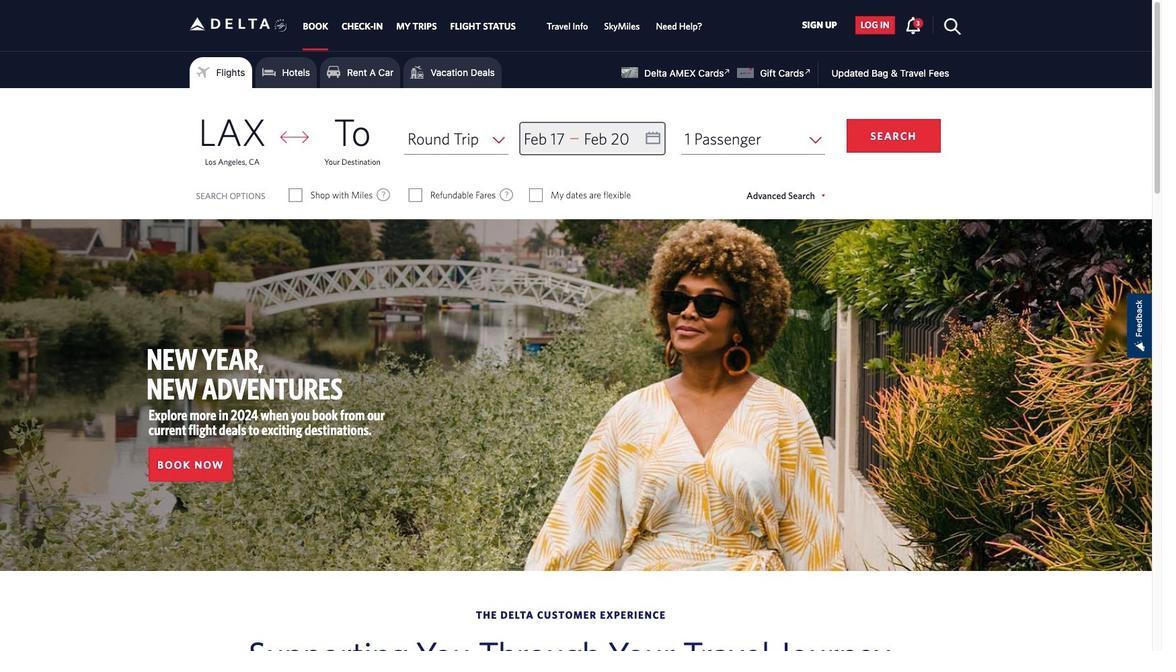 Task type: describe. For each thing, give the bounding box(es) containing it.
delta air lines image
[[189, 3, 270, 45]]

skyteam image
[[274, 5, 287, 47]]



Task type: locate. For each thing, give the bounding box(es) containing it.
tab list
[[296, 0, 711, 51]]

None checkbox
[[290, 188, 302, 202], [410, 188, 422, 202], [290, 188, 302, 202], [410, 188, 422, 202]]

tab panel
[[0, 88, 1153, 219]]

this link opens another site in a new window that may not follow the same accessibility policies as delta air lines. image
[[721, 65, 734, 78]]

None field
[[404, 123, 508, 155], [682, 123, 825, 155], [404, 123, 508, 155], [682, 123, 825, 155]]

this link opens another site in a new window that may not follow the same accessibility policies as delta air lines. image
[[802, 65, 814, 78]]

None checkbox
[[530, 188, 542, 202]]

None text field
[[521, 123, 664, 155]]



